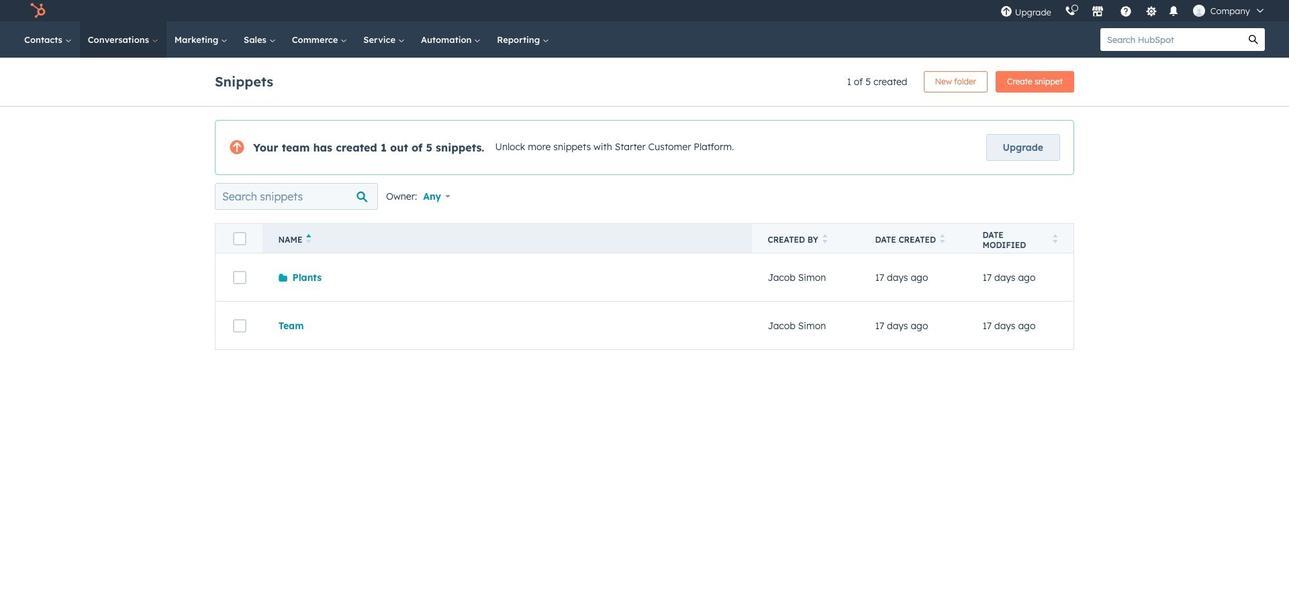 Task type: locate. For each thing, give the bounding box(es) containing it.
3 press to sort. element from the left
[[1053, 234, 1058, 246]]

press to sort. image for 1st press to sort. element from right
[[1053, 234, 1058, 244]]

2 horizontal spatial press to sort. element
[[1053, 234, 1058, 246]]

0 horizontal spatial press to sort. image
[[940, 234, 945, 244]]

2 press to sort. image from the left
[[1053, 234, 1058, 244]]

0 horizontal spatial press to sort. element
[[822, 234, 827, 246]]

jacob simon image
[[1193, 5, 1205, 17]]

press to sort. image
[[940, 234, 945, 244], [1053, 234, 1058, 244]]

banner
[[215, 67, 1074, 93]]

1 horizontal spatial press to sort. image
[[1053, 234, 1058, 244]]

menu
[[994, 0, 1273, 21]]

press to sort. element
[[822, 234, 827, 246], [940, 234, 945, 246], [1053, 234, 1058, 246]]

1 press to sort. image from the left
[[940, 234, 945, 244]]

Search HubSpot search field
[[1101, 28, 1242, 51]]

1 horizontal spatial press to sort. element
[[940, 234, 945, 246]]

ascending sort. press to sort descending. image
[[306, 234, 311, 244]]



Task type: describe. For each thing, give the bounding box(es) containing it.
2 press to sort. element from the left
[[940, 234, 945, 246]]

marketplaces image
[[1092, 6, 1104, 18]]

Search search field
[[215, 183, 378, 210]]

ascending sort. press to sort descending. element
[[306, 234, 311, 246]]

press to sort. image for second press to sort. element from the right
[[940, 234, 945, 244]]

1 press to sort. element from the left
[[822, 234, 827, 246]]

press to sort. image
[[822, 234, 827, 244]]



Task type: vqa. For each thing, say whether or not it's contained in the screenshot.
rightmost Press to sort. element
yes



